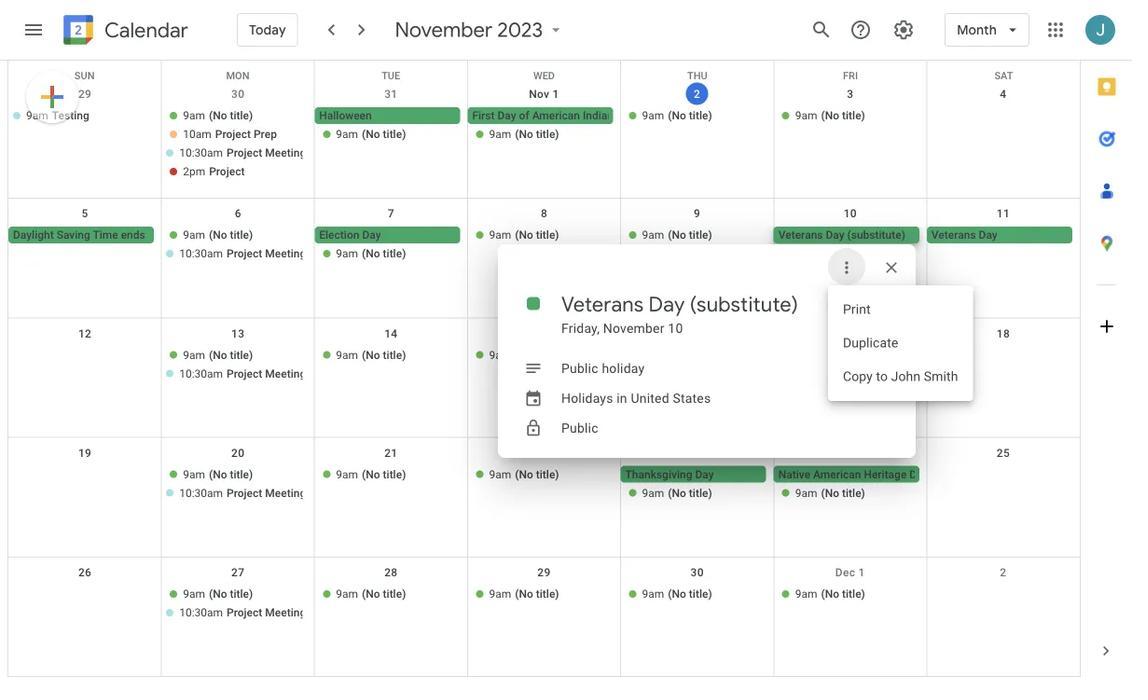 Task type: vqa. For each thing, say whether or not it's contained in the screenshot.
rightmost the 9
no



Task type: describe. For each thing, give the bounding box(es) containing it.
to
[[877, 369, 888, 385]]

row containing 2
[[8, 79, 1080, 199]]

copy
[[843, 369, 873, 385]]

thanksgiving day button
[[621, 466, 767, 483]]

(substitute) for veterans day (substitute)
[[848, 229, 906, 242]]

month inside button
[[662, 109, 695, 122]]

election day
[[319, 229, 381, 242]]

calendar heading
[[101, 17, 188, 43]]

today
[[249, 21, 286, 38]]

testing
[[52, 109, 89, 122]]

veterans day (substitute)
[[779, 229, 906, 242]]

9am button
[[472, 347, 614, 363]]

calendar element
[[60, 11, 188, 52]]

row containing 26
[[8, 558, 1080, 677]]

november inside veterans day (substitute) friday, november 10
[[603, 321, 665, 336]]

holidays in united states
[[562, 391, 711, 406]]

veterans for veterans day
[[932, 229, 976, 242]]

row containing 5
[[8, 199, 1080, 319]]

0 vertical spatial 2
[[694, 87, 701, 100]]

1 10:30am project meeting from the top
[[179, 146, 306, 160]]

27
[[231, 566, 245, 579]]

daylight
[[13, 229, 54, 242]]

(substitute) for veterans day (substitute) friday, november 10
[[690, 291, 799, 317]]

nov 1
[[529, 88, 560, 101]]

12
[[78, 327, 92, 340]]

10am
[[183, 128, 212, 141]]

thu
[[688, 70, 708, 82]]

grid containing 2
[[7, 61, 1080, 677]]

menu containing print
[[829, 286, 974, 401]]

0 horizontal spatial 30
[[231, 88, 245, 101]]

november 2023
[[395, 17, 543, 43]]

10:30am for 6
[[179, 247, 223, 260]]

1 for nov 1
[[553, 88, 560, 101]]

row containing sun
[[8, 61, 1080, 82]]

saving
[[57, 229, 90, 242]]

thanksgiving
[[626, 468, 693, 481]]

day for first day of american indian heritage month
[[498, 109, 517, 122]]

day for veterans day
[[979, 229, 998, 242]]

first day of american indian heritage month button
[[468, 107, 695, 124]]

veterans for veterans day (substitute)
[[779, 229, 823, 242]]

10 inside veterans day (substitute) friday, november 10
[[668, 321, 683, 336]]

meeting for 13
[[265, 367, 306, 380]]

project for 13
[[227, 367, 262, 380]]

10:30am project meeting for 27
[[179, 606, 306, 619]]

public holiday
[[562, 361, 645, 376]]

8
[[541, 207, 548, 220]]

meeting for 27
[[265, 606, 306, 619]]

23
[[691, 447, 704, 460]]

states
[[673, 391, 711, 406]]

2pm project
[[183, 165, 245, 178]]

mon
[[226, 70, 250, 82]]

project for 6
[[227, 247, 262, 260]]

project for 30
[[215, 128, 251, 141]]

5
[[82, 207, 88, 220]]

0 horizontal spatial american
[[532, 109, 580, 122]]

19
[[78, 447, 92, 460]]

title) inside button
[[843, 247, 866, 260]]

first day of american indian heritage month
[[473, 109, 695, 122]]

11
[[997, 207, 1010, 220]]

veterans day button
[[927, 227, 1073, 244]]

18
[[997, 327, 1010, 340]]

veterans day (substitute) heading
[[562, 291, 799, 317]]

meeting for 20
[[265, 487, 306, 500]]

10:30am project meeting for 6
[[179, 247, 306, 260]]

10am project prep
[[183, 128, 277, 141]]

veterans for veterans day (substitute) friday, november 10
[[562, 291, 644, 317]]

25
[[997, 447, 1010, 460]]

time
[[93, 229, 118, 242]]

settings menu image
[[893, 19, 915, 41]]

november 2023 button
[[388, 17, 573, 43]]

indian
[[583, 109, 614, 122]]

sat
[[995, 70, 1014, 82]]

duplicate
[[843, 336, 899, 351]]

holidays
[[562, 391, 614, 406]]

(no inside button
[[822, 247, 840, 260]]

public for public holiday
[[562, 361, 599, 376]]

project down 10am project prep
[[227, 146, 262, 160]]

28
[[385, 566, 398, 579]]

native american heritage day button
[[774, 466, 929, 483]]

holiday
[[602, 361, 645, 376]]

13
[[231, 327, 245, 340]]

day for thanksgiving day
[[695, 468, 714, 481]]

20
[[231, 447, 245, 460]]

4
[[1001, 88, 1007, 101]]

first
[[473, 109, 495, 122]]

1 for dec 1
[[859, 566, 866, 579]]

print
[[843, 302, 871, 317]]

dec 1
[[836, 566, 866, 579]]

veterans day (substitute) button
[[774, 227, 920, 244]]

nov
[[529, 88, 550, 101]]

of
[[519, 109, 530, 122]]



Task type: locate. For each thing, give the bounding box(es) containing it.
3 meeting from the top
[[265, 367, 306, 380]]

1 horizontal spatial heritage
[[864, 468, 907, 481]]

4 10:30am from the top
[[179, 487, 223, 500]]

1 horizontal spatial (substitute)
[[848, 229, 906, 242]]

1 10:30am from the top
[[179, 146, 223, 160]]

0 vertical spatial november
[[395, 17, 493, 43]]

10:30am for 27
[[179, 606, 223, 619]]

10:30am for 13
[[179, 367, 223, 380]]

3 10:30am from the top
[[179, 367, 223, 380]]

0 horizontal spatial november
[[395, 17, 493, 43]]

prep
[[254, 128, 277, 141]]

4 meeting from the top
[[265, 487, 306, 500]]

month
[[957, 21, 997, 38], [662, 109, 695, 122]]

1 right dec
[[859, 566, 866, 579]]

election day button
[[315, 227, 460, 244]]

(no title)
[[822, 247, 866, 260]]

1 vertical spatial public
[[562, 421, 599, 436]]

2 public from the top
[[562, 421, 599, 436]]

26
[[78, 566, 92, 579]]

5 meeting from the top
[[265, 606, 306, 619]]

9am
[[26, 109, 48, 122], [183, 109, 205, 122], [642, 109, 665, 122], [796, 109, 818, 122], [336, 128, 358, 141], [489, 128, 512, 141], [183, 229, 205, 242], [489, 229, 512, 242], [642, 229, 665, 242], [336, 247, 358, 260], [183, 348, 205, 361], [336, 348, 358, 361], [489, 348, 512, 361], [796, 348, 818, 361], [183, 468, 205, 481], [336, 468, 358, 481], [489, 468, 512, 481], [642, 487, 665, 500], [796, 487, 818, 500], [183, 588, 205, 601], [336, 588, 358, 601], [489, 588, 512, 601], [642, 588, 665, 601], [796, 588, 818, 601]]

united
[[631, 391, 670, 406]]

main drawer image
[[22, 19, 45, 41]]

dec
[[836, 566, 856, 579]]

1 horizontal spatial 29
[[538, 566, 551, 579]]

1 vertical spatial (substitute)
[[690, 291, 799, 317]]

meeting
[[265, 146, 306, 160], [265, 247, 306, 260], [265, 367, 306, 380], [265, 487, 306, 500], [265, 606, 306, 619]]

daylight saving time ends
[[13, 229, 145, 242]]

row containing 12
[[8, 319, 1080, 438]]

2 row from the top
[[8, 79, 1080, 199]]

2023
[[498, 17, 543, 43]]

title)
[[230, 109, 253, 122], [689, 109, 712, 122], [843, 109, 866, 122], [383, 128, 406, 141], [536, 128, 559, 141], [230, 229, 253, 242], [536, 229, 559, 242], [689, 229, 712, 242], [383, 247, 406, 260], [843, 247, 866, 260], [230, 348, 253, 361], [383, 348, 406, 361], [843, 348, 866, 361], [230, 468, 253, 481], [383, 468, 406, 481], [536, 468, 559, 481], [689, 487, 712, 500], [843, 487, 866, 500], [230, 588, 253, 601], [383, 588, 406, 601], [536, 588, 559, 601], [689, 588, 712, 601], [843, 588, 866, 601]]

0 horizontal spatial 10
[[668, 321, 683, 336]]

cell containing first day of american indian heritage month
[[468, 107, 695, 182]]

2 10:30am from the top
[[179, 247, 223, 260]]

(substitute) inside button
[[848, 229, 906, 242]]

american down 24
[[814, 468, 862, 481]]

today button
[[237, 7, 298, 52]]

american
[[532, 109, 580, 122], [814, 468, 862, 481]]

1 vertical spatial 10
[[668, 321, 683, 336]]

smith
[[924, 369, 959, 385]]

project for 20
[[227, 487, 262, 500]]

in
[[617, 391, 628, 406]]

project down 6
[[227, 247, 262, 260]]

2 meeting from the top
[[265, 247, 306, 260]]

0 vertical spatial american
[[532, 109, 580, 122]]

ends
[[121, 229, 145, 242]]

1 horizontal spatial 1
[[859, 566, 866, 579]]

1 horizontal spatial veterans
[[779, 229, 823, 242]]

1 vertical spatial 30
[[691, 566, 704, 579]]

10:30am project meeting
[[179, 146, 306, 160], [179, 247, 306, 260], [179, 367, 306, 380], [179, 487, 306, 500], [179, 606, 306, 619]]

1 vertical spatial november
[[603, 321, 665, 336]]

veterans inside veterans day (substitute) friday, november 10
[[562, 291, 644, 317]]

0 horizontal spatial 1
[[553, 88, 560, 101]]

november up holiday
[[603, 321, 665, 336]]

1 vertical spatial 2
[[1001, 566, 1007, 579]]

0 horizontal spatial 2
[[694, 87, 701, 100]]

month up sat on the right top of the page
[[957, 21, 997, 38]]

halloween
[[319, 109, 372, 122]]

(no title) button
[[778, 246, 920, 262]]

month down thu
[[662, 109, 695, 122]]

public down holidays
[[562, 421, 599, 436]]

10:30am project meeting down 13
[[179, 367, 306, 380]]

november
[[395, 17, 493, 43], [603, 321, 665, 336]]

1 horizontal spatial november
[[603, 321, 665, 336]]

2 10:30am project meeting from the top
[[179, 247, 306, 260]]

1 vertical spatial american
[[814, 468, 862, 481]]

1 horizontal spatial american
[[814, 468, 862, 481]]

4 row from the top
[[8, 319, 1080, 438]]

tab list
[[1081, 61, 1133, 625]]

0 vertical spatial 10
[[844, 207, 857, 220]]

1 right 'nov'
[[553, 88, 560, 101]]

cell containing halloween
[[315, 107, 468, 182]]

project left prep
[[215, 128, 251, 141]]

3
[[847, 88, 854, 101]]

17
[[844, 327, 857, 340]]

halloween button
[[315, 107, 460, 124]]

10:30am project meeting for 13
[[179, 367, 306, 380]]

10
[[844, 207, 857, 220], [668, 321, 683, 336]]

0 horizontal spatial 29
[[78, 88, 92, 101]]

project
[[215, 128, 251, 141], [227, 146, 262, 160], [209, 165, 245, 178], [227, 247, 262, 260], [227, 367, 262, 380], [227, 487, 262, 500], [227, 606, 262, 619]]

thanksgiving day
[[626, 468, 714, 481]]

veterans inside veterans day button
[[932, 229, 976, 242]]

john
[[892, 369, 921, 385]]

day for election day
[[362, 229, 381, 242]]

10:30am
[[179, 146, 223, 160], [179, 247, 223, 260], [179, 367, 223, 380], [179, 487, 223, 500], [179, 606, 223, 619]]

1 vertical spatial 1
[[859, 566, 866, 579]]

public for public
[[562, 421, 599, 436]]

0 vertical spatial public
[[562, 361, 599, 376]]

election
[[319, 229, 360, 242]]

1 vertical spatial heritage
[[864, 468, 907, 481]]

grid
[[7, 61, 1080, 677]]

7
[[388, 207, 395, 220]]

project right "2pm"
[[209, 165, 245, 178]]

3 10:30am project meeting from the top
[[179, 367, 306, 380]]

10 down veterans day (substitute) heading on the top
[[668, 321, 683, 336]]

5 row from the top
[[8, 438, 1080, 558]]

29
[[78, 88, 92, 101], [538, 566, 551, 579]]

sun
[[74, 70, 95, 82]]

10:30am project meeting down 10am project prep
[[179, 146, 306, 160]]

heritage
[[617, 109, 660, 122], [864, 468, 907, 481]]

project for 27
[[227, 606, 262, 619]]

0 horizontal spatial veterans
[[562, 291, 644, 317]]

cell containing veterans day (substitute)
[[774, 227, 927, 264]]

10:30am project meeting down 27
[[179, 606, 306, 619]]

0 horizontal spatial month
[[662, 109, 695, 122]]

cell containing election day
[[315, 227, 468, 264]]

native american heritage day
[[779, 468, 929, 481]]

2pm
[[183, 165, 205, 178]]

1 horizontal spatial 30
[[691, 566, 704, 579]]

1 public from the top
[[562, 361, 599, 376]]

menu
[[829, 286, 974, 401]]

0 vertical spatial month
[[957, 21, 997, 38]]

1 horizontal spatial month
[[957, 21, 997, 38]]

row containing 19
[[8, 438, 1080, 558]]

10:30am project meeting down 6
[[179, 247, 306, 260]]

3 row from the top
[[8, 199, 1080, 319]]

0 horizontal spatial (substitute)
[[690, 291, 799, 317]]

0 vertical spatial 29
[[78, 88, 92, 101]]

(substitute)
[[848, 229, 906, 242], [690, 291, 799, 317]]

(substitute) inside veterans day (substitute) friday, november 10
[[690, 291, 799, 317]]

14
[[385, 327, 398, 340]]

heritage right native
[[864, 468, 907, 481]]

2 horizontal spatial veterans
[[932, 229, 976, 242]]

6
[[235, 207, 241, 220]]

5 10:30am from the top
[[179, 606, 223, 619]]

copy to john smith
[[843, 369, 959, 385]]

9am (no title)
[[183, 109, 253, 122], [642, 109, 712, 122], [796, 109, 866, 122], [336, 128, 406, 141], [489, 128, 559, 141], [183, 229, 253, 242], [489, 229, 559, 242], [642, 229, 712, 242], [336, 247, 406, 260], [183, 348, 253, 361], [336, 348, 406, 361], [796, 348, 866, 361], [183, 468, 253, 481], [336, 468, 406, 481], [489, 468, 559, 481], [642, 487, 712, 500], [796, 487, 866, 500], [183, 588, 253, 601], [336, 588, 406, 601], [489, 588, 559, 601], [642, 588, 712, 601], [796, 588, 866, 601]]

native
[[779, 468, 811, 481]]

2
[[694, 87, 701, 100], [1001, 566, 1007, 579]]

daylight saving time ends button
[[8, 227, 154, 244]]

project down 20
[[227, 487, 262, 500]]

cell containing native american heritage day
[[774, 466, 929, 503]]

4 10:30am project meeting from the top
[[179, 487, 306, 500]]

day for veterans day (substitute) friday, november 10
[[649, 291, 685, 317]]

month inside dropdown button
[[957, 21, 997, 38]]

project down 13
[[227, 367, 262, 380]]

veterans day (substitute) friday, november 10
[[562, 291, 799, 336]]

0 vertical spatial 30
[[231, 88, 245, 101]]

9am inside button
[[489, 348, 512, 361]]

0 vertical spatial 1
[[553, 88, 560, 101]]

row
[[8, 61, 1080, 82], [8, 79, 1080, 199], [8, 199, 1080, 319], [8, 319, 1080, 438], [8, 438, 1080, 558], [8, 558, 1080, 677]]

10 up 'veterans day (substitute)' button
[[844, 207, 857, 220]]

10:30am project meeting down 20
[[179, 487, 306, 500]]

9am testing
[[26, 109, 89, 122]]

day
[[498, 109, 517, 122], [362, 229, 381, 242], [826, 229, 845, 242], [979, 229, 998, 242], [649, 291, 685, 317], [695, 468, 714, 481], [910, 468, 929, 481]]

21
[[385, 447, 398, 460]]

1 horizontal spatial 10
[[844, 207, 857, 220]]

1 vertical spatial 29
[[538, 566, 551, 579]]

5 10:30am project meeting from the top
[[179, 606, 306, 619]]

10:30am for 20
[[179, 487, 223, 500]]

day inside veterans day (substitute) friday, november 10
[[649, 291, 685, 317]]

10 inside row
[[844, 207, 857, 220]]

fri
[[844, 70, 858, 82]]

0 horizontal spatial heritage
[[617, 109, 660, 122]]

month button
[[945, 7, 1030, 52]]

friday,
[[562, 321, 600, 336]]

1 meeting from the top
[[265, 146, 306, 160]]

1 horizontal spatial 2
[[1001, 566, 1007, 579]]

veterans inside 'veterans day (substitute)' button
[[779, 229, 823, 242]]

heritage right indian
[[617, 109, 660, 122]]

1 row from the top
[[8, 61, 1080, 82]]

project down 27
[[227, 606, 262, 619]]

24
[[844, 447, 857, 460]]

1 vertical spatial month
[[662, 109, 695, 122]]

calendar
[[104, 17, 188, 43]]

6 row from the top
[[8, 558, 1080, 677]]

day inside button
[[979, 229, 998, 242]]

cell containing thanksgiving day
[[621, 466, 774, 503]]

(no
[[209, 109, 227, 122], [668, 109, 687, 122], [822, 109, 840, 122], [362, 128, 380, 141], [515, 128, 533, 141], [209, 229, 227, 242], [515, 229, 533, 242], [668, 229, 687, 242], [362, 247, 380, 260], [822, 247, 840, 260], [209, 348, 227, 361], [362, 348, 380, 361], [822, 348, 840, 361], [209, 468, 227, 481], [362, 468, 380, 481], [515, 468, 533, 481], [668, 487, 687, 500], [822, 487, 840, 500], [209, 588, 227, 601], [362, 588, 380, 601], [515, 588, 533, 601], [668, 588, 687, 601], [822, 588, 840, 601]]

0 vertical spatial heritage
[[617, 109, 660, 122]]

american down nov 1
[[532, 109, 580, 122]]

day for veterans day (substitute)
[[826, 229, 845, 242]]

meeting for 6
[[265, 247, 306, 260]]

public up holidays
[[562, 361, 599, 376]]

22
[[538, 447, 551, 460]]

10:30am project meeting for 20
[[179, 487, 306, 500]]

veterans
[[779, 229, 823, 242], [932, 229, 976, 242], [562, 291, 644, 317]]

0 vertical spatial (substitute)
[[848, 229, 906, 242]]

9
[[694, 207, 701, 220]]

wed
[[534, 70, 555, 82]]

cell
[[162, 107, 315, 182], [315, 107, 468, 182], [468, 107, 695, 182], [927, 107, 1080, 182], [162, 227, 315, 264], [315, 227, 468, 264], [774, 227, 927, 264], [8, 347, 162, 384], [162, 347, 315, 384], [927, 347, 1080, 384], [8, 466, 162, 503], [162, 466, 315, 503], [621, 466, 774, 503], [774, 466, 929, 503], [927, 466, 1080, 503], [8, 586, 162, 623], [162, 586, 315, 623]]

november up 'tue'
[[395, 17, 493, 43]]

veterans day
[[932, 229, 998, 242]]

31
[[385, 88, 398, 101]]

tue
[[382, 70, 401, 82]]



